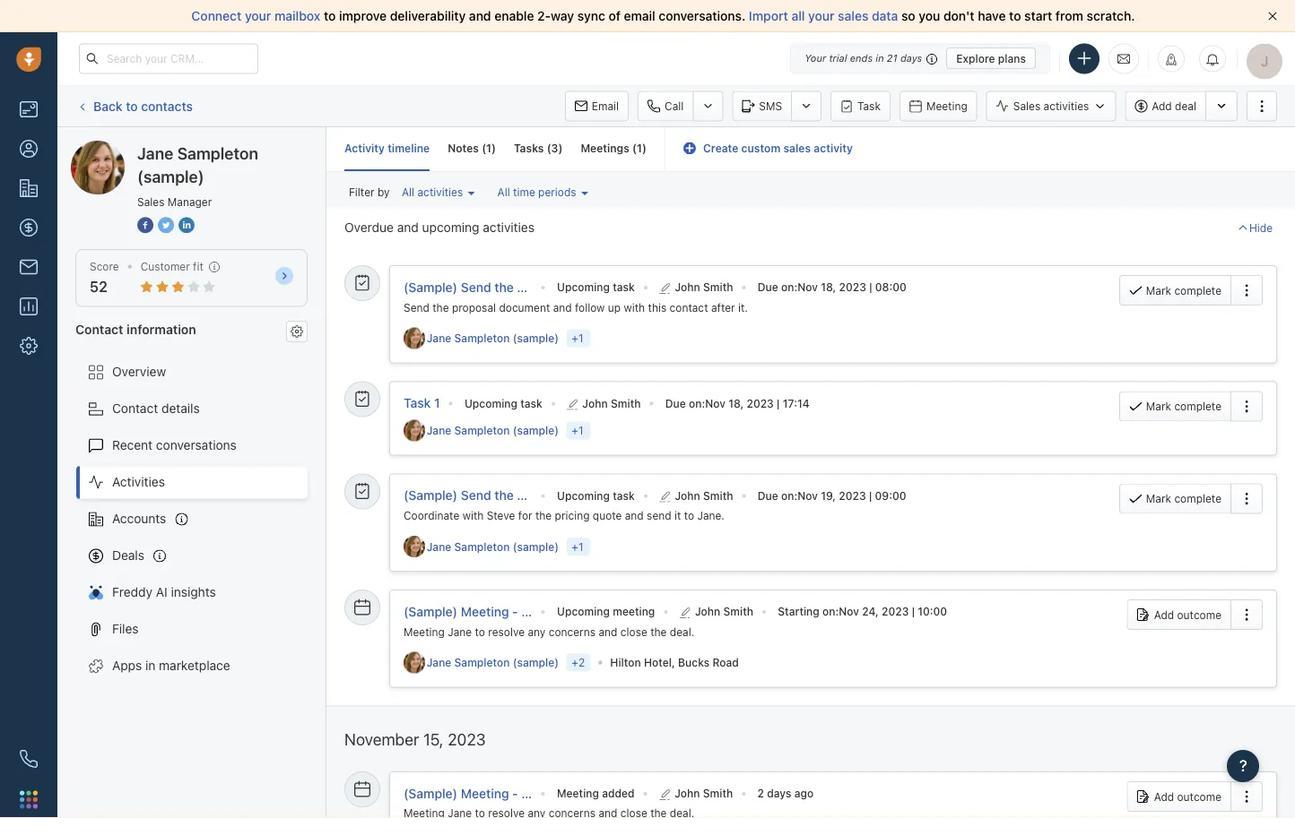 Task type: vqa. For each thing, say whether or not it's contained in the screenshot.


Task type: locate. For each thing, give the bounding box(es) containing it.
tasks image
[[354, 275, 370, 291], [354, 391, 370, 407], [354, 484, 370, 500]]

0 vertical spatial due
[[758, 281, 778, 294]]

it
[[675, 510, 681, 522]]

0 vertical spatial contact
[[75, 322, 123, 337]]

all right by
[[402, 186, 415, 199]]

overdue and upcoming activities
[[344, 220, 535, 235]]

jane sampleton (sample) link down (sample) send the proposal document link
[[427, 331, 563, 346]]

notes
[[448, 142, 479, 155]]

2 mark complete button from the top
[[1119, 392, 1231, 422]]

and
[[469, 9, 491, 23], [397, 220, 419, 235], [553, 301, 572, 314], [625, 510, 644, 522], [599, 626, 617, 638]]

0 vertical spatial (sample)
[[404, 280, 458, 295]]

2 jane sampleton (sample) link from the top
[[427, 423, 563, 439]]

create custom sales activity link
[[683, 142, 853, 155]]

0 vertical spatial 18,
[[821, 281, 836, 294]]

1 meetings image from the top
[[354, 600, 370, 616]]

(sample) for (sample) send the pricing quote
[[404, 489, 458, 503]]

+1 down send the proposal document and follow up with this contact after it.
[[572, 332, 583, 345]]

on for (sample) send the proposal document
[[781, 281, 794, 294]]

john smith
[[675, 281, 733, 294], [582, 397, 641, 410], [675, 490, 733, 502], [695, 606, 753, 619], [675, 788, 733, 800]]

upcoming for task 1
[[465, 397, 517, 410]]

meeting left added
[[557, 788, 599, 800]]

upcoming
[[557, 281, 610, 294], [465, 397, 517, 410], [557, 490, 610, 502], [557, 606, 610, 619]]

upcoming task up follow
[[557, 281, 635, 294]]

sales left activity
[[783, 142, 811, 155]]

sampleton down contacts on the top
[[138, 140, 200, 155]]

proposal up send the proposal document and follow up with this contact after it.
[[517, 280, 569, 295]]

email image
[[1118, 51, 1130, 66]]

pricing up for
[[517, 489, 558, 503]]

(sample) inside jane sampleton (sample)
[[137, 167, 204, 186]]

1 horizontal spatial sales
[[838, 9, 869, 23]]

outcome for meeting
[[1177, 609, 1222, 622]]

meeting for meeting jane to resolve any concerns and close the deal.
[[404, 626, 445, 638]]

4 jane sampleton (sample) link from the top
[[427, 656, 563, 671]]

task for task
[[858, 100, 881, 113]]

+1 down coordinate with steve for the pricing quote and send it to jane.
[[572, 541, 583, 554]]

2 vertical spatial meeting
[[557, 788, 599, 800]]

your
[[805, 52, 826, 64]]

1 horizontal spatial )
[[558, 142, 563, 155]]

days right 21
[[900, 52, 922, 64]]

meeting left resolve
[[404, 626, 445, 638]]

1 ) from the left
[[492, 142, 496, 155]]

task inside task 1 link
[[404, 396, 431, 411]]

upcoming task up coordinate with steve for the pricing quote and send it to jane.
[[557, 490, 635, 502]]

send up steve on the left bottom
[[461, 489, 491, 503]]

1 vertical spatial outcome
[[1177, 791, 1222, 803]]

0 vertical spatial task
[[613, 281, 635, 294]]

1 horizontal spatial (
[[547, 142, 551, 155]]

(sample) inside (sample) send the proposal document link
[[404, 280, 458, 295]]

0 vertical spatial quote
[[561, 489, 596, 503]]

mark for document
[[1146, 284, 1171, 297]]

0 vertical spatial with
[[624, 301, 645, 314]]

plans
[[998, 52, 1026, 65]]

2 horizontal spatial )
[[642, 142, 647, 155]]

1 (sample) from the top
[[404, 280, 458, 295]]

0 vertical spatial outcome
[[1177, 609, 1222, 622]]

the left deal. on the right bottom of the page
[[650, 626, 667, 638]]

1 for meetings ( 1 )
[[637, 142, 642, 155]]

3 mark complete button from the top
[[1119, 484, 1231, 515]]

3 mark from the top
[[1146, 493, 1171, 506]]

proposal
[[517, 280, 569, 295], [452, 301, 496, 314]]

1 vertical spatial add
[[1154, 609, 1174, 622]]

task inside task button
[[858, 100, 881, 113]]

: for task 1
[[702, 397, 705, 410]]

) right the meetings
[[642, 142, 647, 155]]

task
[[613, 281, 635, 294], [520, 397, 542, 410], [613, 490, 635, 502]]

3 ( from the left
[[632, 142, 637, 155]]

nov for task 1
[[705, 397, 726, 410]]

send
[[647, 510, 671, 522]]

contact
[[75, 322, 123, 337], [112, 401, 158, 416]]

2 vertical spatial +1
[[572, 541, 583, 554]]

1 vertical spatial task
[[404, 396, 431, 411]]

)
[[492, 142, 496, 155], [558, 142, 563, 155], [642, 142, 647, 155]]

mark complete button for quote
[[1119, 484, 1231, 515]]

0 vertical spatial in
[[876, 52, 884, 64]]

quote left send
[[593, 510, 622, 522]]

0 horizontal spatial task
[[404, 396, 431, 411]]

sales left data
[[838, 9, 869, 23]]

) for notes ( 1 )
[[492, 142, 496, 155]]

nov
[[798, 281, 818, 294], [705, 397, 726, 410], [798, 490, 818, 502], [839, 606, 859, 619]]

( for notes
[[482, 142, 486, 155]]

0 vertical spatial meeting
[[926, 100, 968, 113]]

1 horizontal spatial with
[[624, 301, 645, 314]]

3 complete from the top
[[1174, 493, 1222, 506]]

add outcome
[[1154, 609, 1222, 622], [1154, 791, 1222, 803]]

2 vertical spatial task
[[613, 490, 635, 502]]

meeting down explore
[[926, 100, 968, 113]]

ai
[[156, 585, 167, 600]]

email
[[624, 9, 655, 23]]

+1 up coordinate with steve for the pricing quote and send it to jane.
[[572, 425, 583, 437]]

jane sampleton (sample) down resolve
[[427, 657, 559, 670]]

sales up facebook circled icon
[[137, 196, 165, 208]]

| left 10:00
[[912, 606, 915, 619]]

) right notes
[[492, 142, 496, 155]]

1 horizontal spatial days
[[900, 52, 922, 64]]

0 vertical spatial add outcome button
[[1127, 600, 1231, 631]]

1 vertical spatial activities
[[418, 186, 463, 199]]

smith for task 1
[[611, 397, 641, 410]]

meetings ( 1 )
[[581, 142, 647, 155]]

accounts
[[112, 512, 166, 527]]

1 vertical spatial add outcome
[[1154, 791, 1222, 803]]

2 outcome from the top
[[1177, 791, 1222, 803]]

proposal down (sample) send the proposal document link
[[452, 301, 496, 314]]

3 mark complete from the top
[[1146, 493, 1222, 506]]

meeting
[[926, 100, 968, 113], [404, 626, 445, 638], [557, 788, 599, 800]]

freddy ai insights
[[112, 585, 216, 600]]

1 horizontal spatial sales
[[1013, 100, 1041, 113]]

scratch.
[[1087, 9, 1135, 23]]

0 horizontal spatial 1
[[434, 396, 440, 411]]

0 vertical spatial meetings image
[[354, 600, 370, 616]]

freshworks switcher image
[[20, 791, 38, 809]]

| for (sample) send the pricing quote
[[869, 490, 872, 502]]

john smith for (sample) send the proposal document
[[675, 281, 733, 294]]

contact for contact details
[[112, 401, 158, 416]]

pricing right for
[[555, 510, 590, 522]]

1 vertical spatial 18,
[[728, 397, 744, 410]]

jane down the back
[[107, 140, 134, 155]]

1 horizontal spatial 1
[[486, 142, 492, 155]]

1 horizontal spatial activities
[[483, 220, 535, 235]]

(sample) for (sample) send the proposal document
[[404, 280, 458, 295]]

(sample) inside (sample) send the pricing quote link
[[404, 489, 458, 503]]

enable
[[494, 9, 534, 23]]

days right 2
[[767, 788, 791, 800]]

due for document
[[758, 281, 778, 294]]

activities for all activities
[[418, 186, 463, 199]]

all activities link
[[397, 182, 480, 203]]

2 add outcome button from the top
[[1127, 782, 1231, 812]]

mark complete button for document
[[1119, 275, 1231, 306]]

close image
[[1268, 12, 1277, 21]]

( right notes
[[482, 142, 486, 155]]

all for all time periods
[[497, 186, 510, 199]]

your left mailbox
[[245, 9, 271, 23]]

0 vertical spatial mark
[[1146, 284, 1171, 297]]

2 ) from the left
[[558, 142, 563, 155]]

bucks
[[678, 657, 710, 670]]

send down upcoming
[[461, 280, 491, 295]]

0 horizontal spatial document
[[499, 301, 550, 314]]

resolve
[[488, 626, 525, 638]]

activities
[[1044, 100, 1089, 113], [418, 186, 463, 199], [483, 220, 535, 235]]

3 +1 from the top
[[572, 541, 583, 554]]

1 vertical spatial add outcome button
[[1127, 782, 1231, 812]]

0 horizontal spatial (
[[482, 142, 486, 155]]

sampleton up (sample) send the pricing quote
[[454, 425, 510, 437]]

0 horizontal spatial in
[[145, 659, 156, 674]]

( right the tasks
[[547, 142, 551, 155]]

upcoming task right task 1 link
[[465, 397, 542, 410]]

| left the 09:00
[[869, 490, 872, 502]]

mark complete button
[[1119, 275, 1231, 306], [1119, 392, 1231, 422], [1119, 484, 1231, 515]]

0 vertical spatial upcoming task
[[557, 281, 635, 294]]

explore plans
[[956, 52, 1026, 65]]

to right it
[[684, 510, 694, 522]]

task
[[858, 100, 881, 113], [404, 396, 431, 411]]

send for (sample) send the pricing quote
[[461, 489, 491, 503]]

all time periods
[[497, 186, 576, 199]]

2 horizontal spatial (
[[632, 142, 637, 155]]

0 horizontal spatial )
[[492, 142, 496, 155]]

2 (sample) from the top
[[404, 489, 458, 503]]

upcoming task for task 1
[[465, 397, 542, 410]]

november
[[344, 730, 419, 749]]

jane sampleton (sample)
[[107, 140, 254, 155], [137, 144, 258, 186], [427, 332, 559, 345], [427, 425, 559, 437], [427, 541, 559, 553], [427, 657, 559, 670]]

1 add outcome from the top
[[1154, 609, 1222, 622]]

+1 for quote
[[572, 541, 583, 554]]

sales for sales manager
[[137, 196, 165, 208]]

3
[[551, 142, 558, 155]]

mark
[[1146, 284, 1171, 297], [1146, 401, 1171, 413], [1146, 493, 1171, 506]]

meetings
[[581, 142, 629, 155]]

2 horizontal spatial meeting
[[926, 100, 968, 113]]

1 your from the left
[[245, 9, 271, 23]]

1 vertical spatial meetings image
[[354, 781, 370, 797]]

jane sampleton (sample) up manager at the top of the page
[[137, 144, 258, 186]]

2 vertical spatial mark complete
[[1146, 493, 1222, 506]]

1 vertical spatial sales
[[137, 196, 165, 208]]

complete
[[1174, 284, 1222, 297], [1174, 401, 1222, 413], [1174, 493, 1222, 506]]

1 horizontal spatial task
[[858, 100, 881, 113]]

sampleton down (sample) send the proposal document link
[[454, 332, 510, 345]]

1 outcome from the top
[[1177, 609, 1222, 622]]

your right all
[[808, 9, 835, 23]]

jane
[[107, 140, 134, 155], [137, 144, 173, 163], [427, 332, 451, 345], [427, 425, 451, 437], [427, 541, 451, 553], [448, 626, 472, 638], [427, 657, 451, 670]]

mark complete for document
[[1146, 284, 1222, 297]]

2023 right 19,
[[839, 490, 866, 502]]

:
[[794, 281, 798, 294], [702, 397, 705, 410], [794, 490, 798, 502], [835, 606, 839, 619]]

(sample) for fourth "jane sampleton (sample)" link from the top of the page
[[513, 657, 559, 670]]

1 all from the left
[[402, 186, 415, 199]]

0 horizontal spatial activities
[[418, 186, 463, 199]]

2023
[[839, 281, 866, 294], [747, 397, 774, 410], [839, 490, 866, 502], [882, 606, 909, 619], [448, 730, 486, 749]]

1 add outcome button from the top
[[1127, 600, 1231, 631]]

starting
[[778, 606, 820, 619]]

the right for
[[535, 510, 552, 522]]

1 ( from the left
[[482, 142, 486, 155]]

all inside all time periods button
[[497, 186, 510, 199]]

(sample) up sales manager
[[137, 167, 204, 186]]

0 vertical spatial add outcome
[[1154, 609, 1222, 622]]

tasks ( 3 )
[[514, 142, 563, 155]]

jane sampleton (sample) link down steve on the left bottom
[[427, 540, 563, 555]]

tasks
[[514, 142, 544, 155]]

1 vertical spatial send
[[404, 301, 430, 314]]

document
[[572, 280, 632, 295], [499, 301, 550, 314]]

0 vertical spatial mark complete
[[1146, 284, 1222, 297]]

sales down plans
[[1013, 100, 1041, 113]]

with right up
[[624, 301, 645, 314]]

1 vertical spatial due
[[665, 397, 686, 410]]

deliverability
[[390, 9, 466, 23]]

1 horizontal spatial 18,
[[821, 281, 836, 294]]

2 vertical spatial activities
[[483, 220, 535, 235]]

2 vertical spatial mark
[[1146, 493, 1171, 506]]

1 vertical spatial (sample)
[[404, 489, 458, 503]]

call button
[[638, 91, 693, 122]]

marketplace
[[159, 659, 230, 674]]

jane sampleton (sample) link up (sample) send the pricing quote
[[427, 423, 563, 439]]

(sample) down any
[[513, 657, 559, 670]]

1 horizontal spatial all
[[497, 186, 510, 199]]

1 horizontal spatial your
[[808, 9, 835, 23]]

08:00
[[875, 281, 907, 294]]

(sample)
[[203, 140, 254, 155], [137, 167, 204, 186], [513, 332, 559, 345], [513, 425, 559, 437], [513, 541, 559, 553], [513, 657, 559, 670]]

meetings image
[[354, 600, 370, 616], [354, 781, 370, 797]]

quote up coordinate with steve for the pricing quote and send it to jane.
[[561, 489, 596, 503]]

0 vertical spatial send
[[461, 280, 491, 295]]

close
[[621, 626, 647, 638]]

1 horizontal spatial in
[[876, 52, 884, 64]]

2 horizontal spatial activities
[[1044, 100, 1089, 113]]

( right the meetings
[[632, 142, 637, 155]]

the
[[494, 280, 514, 295], [433, 301, 449, 314], [494, 489, 514, 503], [535, 510, 552, 522], [650, 626, 667, 638]]

+1 for document
[[572, 332, 583, 345]]

overdue
[[344, 220, 394, 235]]

complete for quote
[[1174, 493, 1222, 506]]

| left 08:00 at the right top
[[869, 281, 872, 294]]

2 days ago
[[758, 788, 814, 800]]

(sample) down send the proposal document and follow up with this contact after it.
[[513, 332, 559, 345]]

1 vertical spatial pricing
[[555, 510, 590, 522]]

2 vertical spatial due
[[758, 490, 778, 502]]

customer
[[141, 261, 190, 273]]

1 vertical spatial mark complete button
[[1119, 392, 1231, 422]]

nov left 24,
[[839, 606, 859, 619]]

hotel,
[[644, 657, 675, 670]]

0 vertical spatial pricing
[[517, 489, 558, 503]]

add inside button
[[1152, 100, 1172, 113]]

| left 17:14
[[777, 397, 780, 410]]

) right the tasks
[[558, 142, 563, 155]]

outcome for added
[[1177, 791, 1222, 803]]

nov left 08:00 at the right top
[[798, 281, 818, 294]]

nov left 17:14
[[705, 397, 726, 410]]

0 vertical spatial tasks image
[[354, 275, 370, 291]]

1 vertical spatial contact
[[112, 401, 158, 416]]

2 vertical spatial complete
[[1174, 493, 1222, 506]]

complete for document
[[1174, 284, 1222, 297]]

document inside (sample) send the proposal document link
[[572, 280, 632, 295]]

1 vertical spatial sales
[[783, 142, 811, 155]]

1 complete from the top
[[1174, 284, 1222, 297]]

2 vertical spatial add
[[1154, 791, 1174, 803]]

1
[[486, 142, 492, 155], [637, 142, 642, 155], [434, 396, 440, 411]]

1 horizontal spatial document
[[572, 280, 632, 295]]

0 vertical spatial task
[[858, 100, 881, 113]]

Search your CRM... text field
[[79, 44, 258, 74]]

all left time
[[497, 186, 510, 199]]

0 horizontal spatial proposal
[[452, 301, 496, 314]]

and right overdue
[[397, 220, 419, 235]]

nov for (sample) send the proposal document
[[798, 281, 818, 294]]

2 ( from the left
[[547, 142, 551, 155]]

3 tasks image from the top
[[354, 484, 370, 500]]

(sample) down overdue and upcoming activities
[[404, 280, 458, 295]]

send
[[461, 280, 491, 295], [404, 301, 430, 314], [461, 489, 491, 503]]

0 horizontal spatial all
[[402, 186, 415, 199]]

(sample) for second "jane sampleton (sample)" link from the bottom
[[513, 541, 559, 553]]

18, left 08:00 at the right top
[[821, 281, 836, 294]]

2 all from the left
[[497, 186, 510, 199]]

2 +1 from the top
[[572, 425, 583, 437]]

3 ) from the left
[[642, 142, 647, 155]]

1 mark from the top
[[1146, 284, 1171, 297]]

meeting inside button
[[926, 100, 968, 113]]

1 mark complete button from the top
[[1119, 275, 1231, 306]]

task for document
[[613, 281, 635, 294]]

jane sampleton (sample) down (sample) send the proposal document link
[[427, 332, 559, 345]]

(sample) up coordinate
[[404, 489, 458, 503]]

2 vertical spatial upcoming task
[[557, 490, 635, 502]]

john smith for (sample) send the pricing quote
[[675, 490, 733, 502]]

0 vertical spatial complete
[[1174, 284, 1222, 297]]

0 horizontal spatial your
[[245, 9, 271, 23]]

this
[[648, 301, 667, 314]]

2 mark from the top
[[1146, 401, 1171, 413]]

jane sampleton (sample) link down resolve
[[427, 656, 563, 671]]

0 vertical spatial mark complete button
[[1119, 275, 1231, 306]]

on
[[781, 281, 794, 294], [689, 397, 702, 410], [781, 490, 794, 502], [823, 606, 835, 619]]

0 horizontal spatial 18,
[[728, 397, 744, 410]]

sampleton up manager at the top of the page
[[177, 144, 258, 163]]

nov left 19,
[[798, 490, 818, 502]]

0 vertical spatial sales
[[838, 9, 869, 23]]

added
[[602, 788, 635, 800]]

ago
[[794, 788, 814, 800]]

0 vertical spatial add
[[1152, 100, 1172, 113]]

1 mark complete from the top
[[1146, 284, 1222, 297]]

sampleton down steve on the left bottom
[[454, 541, 510, 553]]

1 tasks image from the top
[[354, 275, 370, 291]]

2 tasks image from the top
[[354, 391, 370, 407]]

2 vertical spatial send
[[461, 489, 491, 503]]

upcoming right task 1 link
[[465, 397, 517, 410]]

2023 left 17:14
[[747, 397, 774, 410]]

2 meetings image from the top
[[354, 781, 370, 797]]

send down overdue and upcoming activities
[[404, 301, 430, 314]]

2 add outcome from the top
[[1154, 791, 1222, 803]]

0 horizontal spatial sales
[[783, 142, 811, 155]]

1 vertical spatial mark
[[1146, 401, 1171, 413]]

recent conversations
[[112, 438, 237, 453]]

52
[[90, 279, 107, 296]]

all inside all activities link
[[402, 186, 415, 199]]

time
[[513, 186, 535, 199]]

1 +1 from the top
[[572, 332, 583, 345]]

and left follow
[[553, 301, 572, 314]]

3 jane sampleton (sample) link from the top
[[427, 540, 563, 555]]

0 vertical spatial +1
[[572, 332, 583, 345]]

the down (sample) send the proposal document link
[[433, 301, 449, 314]]

(sample) up manager at the top of the page
[[203, 140, 254, 155]]

18, left 17:14
[[728, 397, 744, 410]]

jane up 15,
[[427, 657, 451, 670]]

in left 21
[[876, 52, 884, 64]]

all
[[792, 9, 805, 23]]

0 vertical spatial document
[[572, 280, 632, 295]]

1 horizontal spatial meeting
[[557, 788, 599, 800]]

john
[[675, 281, 700, 294], [582, 397, 608, 410], [675, 490, 700, 502], [695, 606, 720, 619], [675, 788, 700, 800]]

(sample) down for
[[513, 541, 559, 553]]

on for (sample) send the pricing quote
[[781, 490, 794, 502]]

jane sampleton (sample) down contacts on the top
[[107, 140, 254, 155]]

2 vertical spatial mark complete button
[[1119, 484, 1231, 515]]

1 jane sampleton (sample) link from the top
[[427, 331, 563, 346]]

18, for (sample) send the proposal document
[[821, 281, 836, 294]]

quote
[[561, 489, 596, 503], [593, 510, 622, 522]]

2 vertical spatial tasks image
[[354, 484, 370, 500]]

(sample) up (sample) send the pricing quote
[[513, 425, 559, 437]]

0 vertical spatial proposal
[[517, 280, 569, 295]]

1 vertical spatial meeting
[[404, 626, 445, 638]]

1 vertical spatial days
[[767, 788, 791, 800]]

contact down 52
[[75, 322, 123, 337]]

sampleton
[[138, 140, 200, 155], [177, 144, 258, 163], [454, 332, 510, 345], [454, 425, 510, 437], [454, 541, 510, 553], [454, 657, 510, 670]]

2
[[758, 788, 764, 800]]

1 vertical spatial task
[[520, 397, 542, 410]]

1 vertical spatial mark complete
[[1146, 401, 1222, 413]]

tasks image for (sample) send the pricing quote
[[354, 484, 370, 500]]

jane down coordinate
[[427, 541, 451, 553]]

18,
[[821, 281, 836, 294], [728, 397, 744, 410]]

upcoming up follow
[[557, 281, 610, 294]]

activity
[[814, 142, 853, 155]]

0 vertical spatial activities
[[1044, 100, 1089, 113]]

in right apps
[[145, 659, 156, 674]]

1 vertical spatial +1
[[572, 425, 583, 437]]

2023 for (sample) send the proposal document
[[839, 281, 866, 294]]

have
[[978, 9, 1006, 23]]



Task type: describe. For each thing, give the bounding box(es) containing it.
upcoming task for (sample) send the proposal document
[[557, 281, 635, 294]]

) for meetings ( 1 )
[[642, 142, 647, 155]]

conversations.
[[659, 9, 746, 23]]

+2
[[572, 657, 585, 670]]

2 complete from the top
[[1174, 401, 1222, 413]]

(sample) send the pricing quote
[[404, 489, 596, 503]]

road
[[713, 657, 739, 670]]

send for (sample) send the proposal document
[[461, 280, 491, 295]]

back to contacts
[[93, 98, 193, 113]]

customer fit
[[141, 261, 203, 273]]

sync
[[577, 9, 605, 23]]

sales activities
[[1013, 100, 1089, 113]]

activity timeline
[[344, 142, 430, 155]]

phone element
[[11, 742, 47, 778]]

contact for contact information
[[75, 322, 123, 337]]

tasks image for (sample) send the proposal document
[[354, 275, 370, 291]]

task for task 1
[[404, 396, 431, 411]]

apps
[[112, 659, 142, 674]]

linkedin circled image
[[178, 215, 195, 235]]

from
[[1056, 9, 1084, 23]]

18, for task 1
[[728, 397, 744, 410]]

task 1
[[404, 396, 440, 411]]

jane down task 1 link
[[427, 425, 451, 437]]

don't
[[944, 9, 975, 23]]

( for tasks
[[547, 142, 551, 155]]

1 vertical spatial proposal
[[452, 301, 496, 314]]

mng settings image
[[291, 325, 303, 338]]

trial
[[829, 52, 847, 64]]

deals
[[112, 549, 144, 563]]

follow
[[575, 301, 605, 314]]

meetings image for upcoming meeting
[[354, 600, 370, 616]]

back
[[93, 98, 123, 113]]

jane up task 1
[[427, 332, 451, 345]]

to left start
[[1009, 9, 1021, 23]]

hide
[[1249, 222, 1273, 234]]

1 vertical spatial document
[[499, 301, 550, 314]]

add for meeting
[[1154, 609, 1174, 622]]

24,
[[862, 606, 879, 619]]

connect your mailbox link
[[191, 9, 324, 23]]

connect
[[191, 9, 242, 23]]

upcoming task for (sample) send the pricing quote
[[557, 490, 635, 502]]

09:00
[[875, 490, 906, 502]]

and left enable
[[469, 9, 491, 23]]

john smith for task 1
[[582, 397, 641, 410]]

all for all activities
[[402, 186, 415, 199]]

way
[[551, 9, 574, 23]]

task button
[[831, 91, 891, 122]]

due on : nov 19, 2023 | 09:00
[[758, 490, 906, 502]]

15,
[[423, 730, 444, 749]]

sms
[[759, 100, 782, 113]]

2023 right 24,
[[882, 606, 909, 619]]

add outcome button for upcoming meeting
[[1127, 600, 1231, 631]]

manager
[[168, 196, 212, 208]]

1 horizontal spatial proposal
[[517, 280, 569, 295]]

score 52
[[90, 261, 119, 296]]

you
[[919, 9, 940, 23]]

add for added
[[1154, 791, 1174, 803]]

score
[[90, 261, 119, 273]]

mailbox
[[275, 9, 321, 23]]

import
[[749, 9, 788, 23]]

periods
[[538, 186, 576, 199]]

jane.
[[697, 510, 725, 522]]

2-
[[537, 9, 551, 23]]

upcoming up concerns
[[557, 606, 610, 619]]

contact information
[[75, 322, 196, 337]]

email button
[[565, 91, 629, 122]]

21
[[887, 52, 898, 64]]

john for task 1
[[582, 397, 608, 410]]

add outcome button for meeting added
[[1127, 782, 1231, 812]]

conversations
[[156, 438, 237, 453]]

starting on : nov 24, 2023 | 10:00
[[778, 606, 947, 619]]

sampleton down resolve
[[454, 657, 510, 670]]

on for task 1
[[689, 397, 702, 410]]

facebook circled image
[[137, 215, 153, 235]]

the up send the proposal document and follow up with this contact after it.
[[494, 280, 514, 295]]

task for quote
[[613, 490, 635, 502]]

quote inside (sample) send the pricing quote link
[[561, 489, 596, 503]]

2 mark complete from the top
[[1146, 401, 1222, 413]]

(sample) send the proposal document
[[404, 280, 632, 295]]

add outcome for meeting
[[1154, 609, 1222, 622]]

import all your sales data link
[[749, 9, 901, 23]]

2023 for (sample) send the pricing quote
[[839, 490, 866, 502]]

2 your from the left
[[808, 9, 835, 23]]

and down upcoming meeting
[[599, 626, 617, 638]]

for
[[518, 510, 532, 522]]

upcoming for (sample) send the proposal document
[[557, 281, 610, 294]]

10:00
[[918, 606, 947, 619]]

smith for (sample) send the proposal document
[[703, 281, 733, 294]]

: for (sample) send the proposal document
[[794, 281, 798, 294]]

filter by
[[349, 186, 390, 199]]

create custom sales activity
[[703, 142, 853, 155]]

by
[[378, 186, 390, 199]]

nov for (sample) send the pricing quote
[[798, 490, 818, 502]]

november 15, 2023
[[344, 730, 486, 749]]

add outcome for added
[[1154, 791, 1222, 803]]

add deal
[[1152, 100, 1197, 113]]

meeting for meeting
[[926, 100, 968, 113]]

ends
[[850, 52, 873, 64]]

1 vertical spatial in
[[145, 659, 156, 674]]

coordinate
[[404, 510, 459, 522]]

| for task 1
[[777, 397, 780, 410]]

deal
[[1175, 100, 1197, 113]]

jane down contacts on the top
[[137, 144, 173, 163]]

and left send
[[625, 510, 644, 522]]

timeline
[[388, 142, 430, 155]]

0 horizontal spatial days
[[767, 788, 791, 800]]

meeting for meeting added
[[557, 788, 599, 800]]

upcoming meeting
[[557, 606, 655, 619]]

improve
[[339, 9, 387, 23]]

upcoming
[[422, 220, 479, 235]]

2023 right 15,
[[448, 730, 486, 749]]

activities for sales activities
[[1044, 100, 1089, 113]]

to right mailbox
[[324, 9, 336, 23]]

your trial ends in 21 days
[[805, 52, 922, 64]]

overview
[[112, 365, 166, 379]]

hilton hotel, bucks road
[[610, 657, 739, 670]]

all activities
[[402, 186, 463, 199]]

meetings image for meeting added
[[354, 781, 370, 797]]

to left resolve
[[475, 626, 485, 638]]

john for (sample) send the pricing quote
[[675, 490, 700, 502]]

sales for sales activities
[[1013, 100, 1041, 113]]

to right the back
[[126, 98, 138, 113]]

add deal button
[[1125, 91, 1206, 122]]

( for meetings
[[632, 142, 637, 155]]

| for (sample) send the proposal document
[[869, 281, 872, 294]]

create
[[703, 142, 739, 155]]

contact
[[670, 301, 708, 314]]

phone image
[[20, 751, 38, 769]]

0 horizontal spatial with
[[462, 510, 484, 522]]

due on : nov 18, 2023 | 17:14
[[665, 397, 810, 410]]

filter
[[349, 186, 375, 199]]

1 for notes ( 1 )
[[486, 142, 492, 155]]

it.
[[738, 301, 748, 314]]

(sample) send the pricing quote link
[[404, 489, 596, 504]]

(sample) for fourth "jane sampleton (sample)" link from the bottom of the page
[[513, 332, 559, 345]]

52 button
[[90, 279, 107, 296]]

data
[[872, 9, 898, 23]]

jane left resolve
[[448, 626, 472, 638]]

smith for (sample) send the pricing quote
[[703, 490, 733, 502]]

deal.
[[670, 626, 694, 638]]

due for quote
[[758, 490, 778, 502]]

1 vertical spatial quote
[[593, 510, 622, 522]]

the up steve on the left bottom
[[494, 489, 514, 503]]

john for (sample) send the proposal document
[[675, 281, 700, 294]]

upcoming for (sample) send the pricing quote
[[557, 490, 610, 502]]

: for (sample) send the pricing quote
[[794, 490, 798, 502]]

0 vertical spatial days
[[900, 52, 922, 64]]

mark complete for quote
[[1146, 493, 1222, 506]]

activity
[[344, 142, 385, 155]]

connect your mailbox to improve deliverability and enable 2-way sync of email conversations. import all your sales data so you don't have to start from scratch.
[[191, 9, 1135, 23]]

coordinate with steve for the pricing quote and send it to jane.
[[404, 510, 725, 522]]

tasks image for task 1
[[354, 391, 370, 407]]

all time periods button
[[493, 181, 593, 204]]

2023 for task 1
[[747, 397, 774, 410]]

(sample) for third "jane sampleton (sample)" link from the bottom
[[513, 425, 559, 437]]

jane sampleton (sample) down steve on the left bottom
[[427, 541, 559, 553]]

) for tasks ( 3 )
[[558, 142, 563, 155]]

call
[[665, 100, 684, 113]]

mark for quote
[[1146, 493, 1171, 506]]

up
[[608, 301, 621, 314]]

details
[[162, 401, 200, 416]]

send the proposal document and follow up with this contact after it.
[[404, 301, 748, 314]]

jane sampleton (sample) up (sample) send the pricing quote
[[427, 425, 559, 437]]

start
[[1024, 9, 1052, 23]]

twitter circled image
[[158, 215, 174, 235]]

freddy
[[112, 585, 153, 600]]



